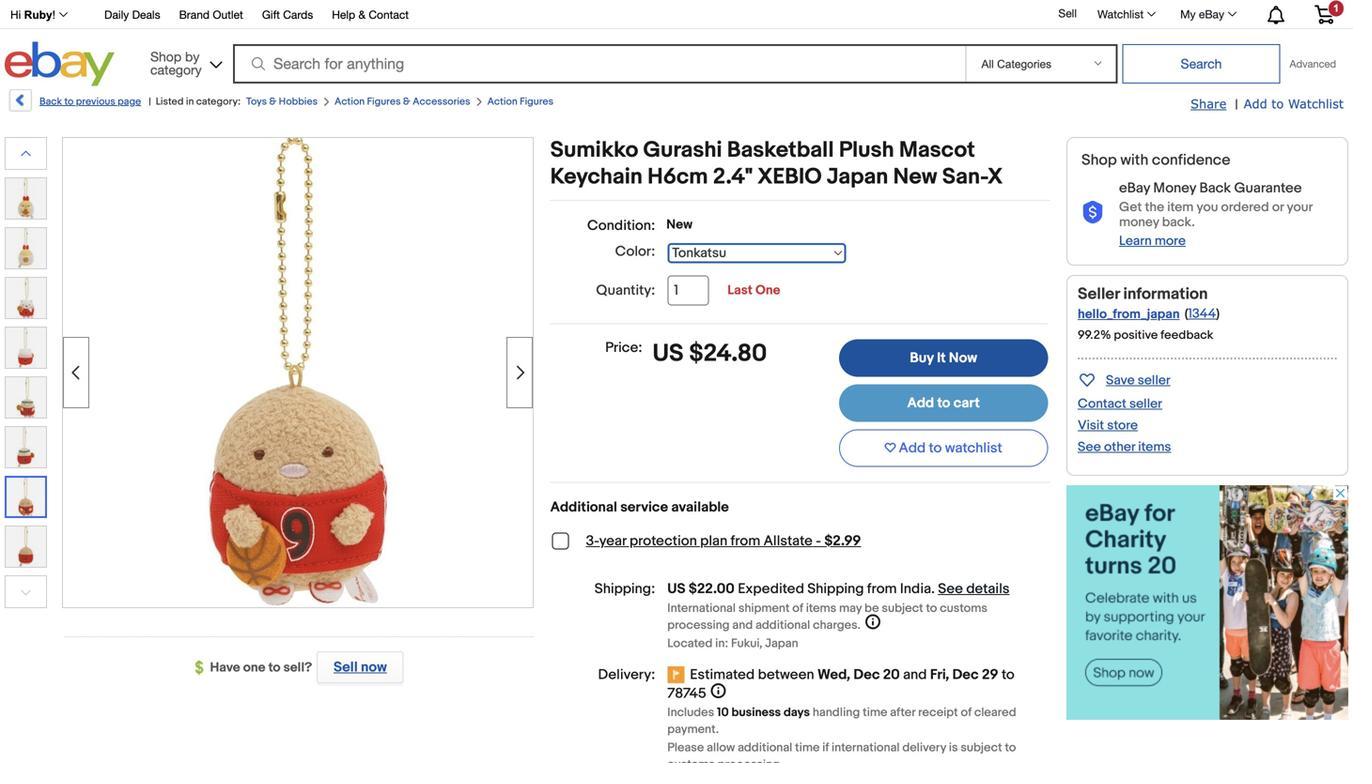Task type: describe. For each thing, give the bounding box(es) containing it.
gift
[[262, 8, 280, 21]]

category
[[150, 62, 202, 78]]

cart
[[954, 395, 980, 412]]

outlet
[[213, 8, 243, 21]]

condition:
[[587, 218, 655, 234]]

add to cart link
[[839, 385, 1048, 422]]

international shipment of items may be subject to customs processing and additional charges.
[[667, 602, 988, 633]]

price:
[[605, 340, 642, 357]]

add to watchlist
[[899, 440, 1002, 457]]

2 horizontal spatial &
[[403, 96, 410, 108]]

0 horizontal spatial |
[[149, 96, 151, 108]]

one
[[756, 283, 780, 299]]

picture 9 of 14 image
[[6, 278, 46, 319]]

shipping:
[[595, 581, 655, 598]]

sell for sell now
[[334, 660, 358, 677]]

your
[[1287, 200, 1313, 216]]

us for us $22.00
[[667, 581, 686, 598]]

brand outlet
[[179, 8, 243, 21]]

is
[[949, 741, 958, 756]]

daily
[[104, 8, 129, 21]]

seller for save
[[1138, 373, 1171, 389]]

shop for shop with confidence
[[1082, 151, 1117, 170]]

international
[[667, 602, 736, 616]]

sell link
[[1050, 7, 1085, 20]]

(
[[1185, 306, 1188, 322]]

positive
[[1114, 328, 1158, 343]]

add to watchlist link
[[1244, 96, 1344, 113]]

shop for shop by category
[[150, 49, 182, 64]]

watchlist link
[[1087, 3, 1164, 25]]

& for help
[[358, 8, 366, 21]]

receipt
[[918, 706, 958, 721]]

shop by category banner
[[0, 0, 1348, 91]]

to inside please allow additional time if international delivery is subject to customs processing.
[[1005, 741, 1016, 756]]

daily deals
[[104, 8, 160, 21]]

deals
[[132, 8, 160, 21]]

san-
[[942, 164, 988, 191]]

0 horizontal spatial new
[[666, 217, 693, 233]]

guarantee
[[1234, 180, 1302, 197]]

advertisement region
[[1067, 486, 1348, 721]]

hobbies
[[279, 96, 318, 108]]

shipment
[[738, 602, 790, 616]]

3-year protection plan from allstate - $2.99
[[586, 533, 861, 550]]

1
[[1333, 2, 1339, 14]]

hello_from_japan
[[1078, 307, 1180, 323]]

delivery alert flag image
[[667, 667, 690, 686]]

brand outlet link
[[179, 5, 243, 26]]

!
[[52, 8, 55, 21]]

additional inside international shipment of items may be subject to customs processing and additional charges.
[[756, 619, 810, 633]]

after
[[890, 706, 915, 721]]

more
[[1155, 233, 1186, 249]]

delivery
[[902, 741, 946, 756]]

picture 14 of 14 image
[[6, 527, 46, 568]]

picture 11 of 14 image
[[6, 378, 46, 418]]

picture 12 of 14 image
[[6, 428, 46, 468]]

add inside share | add to watchlist
[[1244, 96, 1267, 111]]

contact inside "link"
[[369, 8, 409, 21]]

to left "cart"
[[937, 395, 950, 412]]

figures for action figures & accessories
[[367, 96, 401, 108]]

visit store link
[[1078, 418, 1138, 434]]

located in: fukui, japan
[[667, 637, 798, 652]]

visit
[[1078, 418, 1104, 434]]

page
[[118, 96, 141, 108]]

between
[[758, 667, 814, 684]]

seller information hello_from_japan ( 1344 ) 99.2% positive feedback
[[1078, 285, 1220, 343]]

money
[[1119, 215, 1159, 231]]

back to previous page link
[[8, 89, 141, 118]]

keychain
[[550, 164, 643, 191]]

add for add to watchlist
[[899, 440, 926, 457]]

Quantity: text field
[[667, 276, 709, 306]]

action figures
[[487, 96, 554, 108]]

help
[[332, 8, 355, 21]]

store
[[1107, 418, 1138, 434]]

advanced link
[[1280, 45, 1346, 83]]

.
[[931, 581, 935, 598]]

x
[[988, 164, 1003, 191]]

save seller
[[1106, 373, 1171, 389]]

please allow additional time if international delivery is subject to customs processing.
[[667, 741, 1016, 764]]

ebay inside ebay money back guarantee get the item you ordered or your money back. learn more
[[1119, 180, 1150, 197]]

contact seller link
[[1078, 396, 1162, 412]]

buy
[[910, 350, 934, 367]]

add to cart
[[907, 395, 980, 412]]

1 vertical spatial from
[[867, 581, 897, 598]]

1344
[[1188, 306, 1216, 322]]

watchlist inside the account navigation
[[1098, 8, 1144, 21]]

action figures link
[[487, 96, 554, 108]]

estimated
[[690, 667, 755, 684]]

help & contact
[[332, 8, 409, 21]]

of inside international shipment of items may be subject to customs processing and additional charges.
[[792, 602, 803, 616]]

business
[[732, 706, 781, 721]]

service
[[620, 499, 668, 516]]

daily deals link
[[104, 5, 160, 26]]

2 dec from the left
[[952, 667, 979, 684]]

brand
[[179, 8, 210, 21]]

$22.00
[[689, 581, 735, 598]]

us for us $24.80
[[653, 340, 684, 369]]

action for action figures
[[487, 96, 517, 108]]

with
[[1120, 151, 1149, 170]]

sell?
[[283, 661, 312, 677]]

time inside please allow additional time if international delivery is subject to customs processing.
[[795, 741, 820, 756]]

& for toys
[[269, 96, 277, 108]]

figures for action figures
[[520, 96, 554, 108]]

or
[[1272, 200, 1284, 216]]

seller for contact
[[1130, 396, 1162, 412]]

Search for anything text field
[[236, 46, 962, 82]]

payment.
[[667, 723, 719, 738]]

and inside estimated between wed, dec 20 and fri, dec 29 to 78745
[[903, 667, 927, 684]]

category:
[[196, 96, 241, 108]]

subject inside please allow additional time if international delivery is subject to customs processing.
[[961, 741, 1002, 756]]

us $24.80 main content
[[550, 137, 1050, 764]]

sell for sell
[[1058, 7, 1077, 20]]

located
[[667, 637, 713, 652]]

78745
[[667, 686, 706, 703]]

hi ruby !
[[10, 8, 55, 21]]

information
[[1123, 285, 1208, 304]]

listed
[[156, 96, 184, 108]]

ebay inside the account navigation
[[1199, 8, 1224, 21]]

watchlist inside share | add to watchlist
[[1288, 96, 1344, 111]]

share
[[1191, 96, 1227, 111]]

shipping
[[807, 581, 864, 598]]

h6cm
[[648, 164, 708, 191]]

see other items link
[[1078, 440, 1171, 456]]

to inside international shipment of items may be subject to customs processing and additional charges.
[[926, 602, 937, 616]]



Task type: vqa. For each thing, say whether or not it's contained in the screenshot.
& to the middle
yes



Task type: locate. For each thing, give the bounding box(es) containing it.
items right other
[[1138, 440, 1171, 456]]

japan inside the 'sumikko gurashi basketball plush mascot keychain h6cm 2.4" xebio japan new san-x'
[[827, 164, 888, 191]]

1 figures from the left
[[367, 96, 401, 108]]

ebay up get
[[1119, 180, 1150, 197]]

shop left with
[[1082, 151, 1117, 170]]

1 horizontal spatial sell
[[1058, 7, 1077, 20]]

back.
[[1162, 215, 1195, 231]]

1 horizontal spatial |
[[1235, 97, 1238, 113]]

and right 20
[[903, 667, 927, 684]]

1 link
[[1303, 0, 1346, 27]]

1 dec from the left
[[854, 667, 880, 684]]

time left after
[[863, 706, 887, 721]]

picture 8 of 14 image
[[6, 228, 46, 269]]

sell left now
[[334, 660, 358, 677]]

seller right the save
[[1138, 373, 1171, 389]]

1 horizontal spatial japan
[[827, 164, 888, 191]]

new down h6cm
[[666, 217, 693, 233]]

to down cleared
[[1005, 741, 1016, 756]]

0 horizontal spatial items
[[806, 602, 836, 616]]

1 vertical spatial back
[[1199, 180, 1231, 197]]

0 vertical spatial us
[[653, 340, 684, 369]]

sell left the watchlist link
[[1058, 7, 1077, 20]]

shop
[[150, 49, 182, 64], [1082, 151, 1117, 170]]

customs inside please allow additional time if international delivery is subject to customs processing.
[[667, 758, 715, 764]]

sumikko
[[550, 137, 638, 164]]

2 figures from the left
[[520, 96, 554, 108]]

1 vertical spatial additional
[[738, 741, 792, 756]]

new left "san-"
[[893, 164, 937, 191]]

of right receipt
[[961, 706, 972, 721]]

back inside ebay money back guarantee get the item you ordered or your money back. learn more
[[1199, 180, 1231, 197]]

one
[[243, 661, 265, 677]]

hi
[[10, 8, 21, 21]]

|
[[149, 96, 151, 108], [1235, 97, 1238, 113]]

1 vertical spatial items
[[806, 602, 836, 616]]

1 horizontal spatial time
[[863, 706, 887, 721]]

0 horizontal spatial japan
[[765, 637, 798, 652]]

us $24.80
[[653, 340, 767, 369]]

subject inside international shipment of items may be subject to customs processing and additional charges.
[[882, 602, 923, 616]]

sell inside sell now link
[[334, 660, 358, 677]]

charges.
[[813, 619, 861, 633]]

shop with confidence
[[1082, 151, 1231, 170]]

learn more link
[[1119, 233, 1186, 249]]

back left previous
[[39, 96, 62, 108]]

0 vertical spatial contact
[[369, 8, 409, 21]]

dollar sign image
[[195, 661, 210, 676]]

us up international
[[667, 581, 686, 598]]

1 horizontal spatial ebay
[[1199, 8, 1224, 21]]

estimated between wed, dec 20 and fri, dec 29 to 78745
[[667, 667, 1015, 703]]

contact
[[369, 8, 409, 21], [1078, 396, 1127, 412]]

1 vertical spatial new
[[666, 217, 693, 233]]

none submit inside shop by category banner
[[1122, 44, 1280, 84]]

expedited
[[738, 581, 804, 598]]

watchlist right "sell" link
[[1098, 8, 1144, 21]]

0 horizontal spatial see
[[938, 581, 963, 598]]

1 horizontal spatial subject
[[961, 741, 1002, 756]]

to right 29
[[1002, 667, 1015, 684]]

2 action from the left
[[487, 96, 517, 108]]

customs inside international shipment of items may be subject to customs processing and additional charges.
[[940, 602, 988, 616]]

color
[[615, 243, 651, 260]]

sell now
[[334, 660, 387, 677]]

1 horizontal spatial contact
[[1078, 396, 1127, 412]]

allstate
[[764, 533, 813, 550]]

action figures & accessories link
[[335, 96, 470, 108]]

to inside button
[[929, 440, 942, 457]]

buy it now link
[[839, 340, 1048, 377]]

0 horizontal spatial dec
[[854, 667, 880, 684]]

0 horizontal spatial customs
[[667, 758, 715, 764]]

to inside share | add to watchlist
[[1272, 96, 1284, 111]]

1 horizontal spatial figures
[[520, 96, 554, 108]]

& left accessories
[[403, 96, 410, 108]]

seller
[[1078, 285, 1120, 304]]

subject right is at the bottom
[[961, 741, 1002, 756]]

0 vertical spatial additional
[[756, 619, 810, 633]]

of down the expedited
[[792, 602, 803, 616]]

picture 13 of 14 image
[[7, 478, 45, 517]]

add down buy
[[907, 395, 934, 412]]

| right share button
[[1235, 97, 1238, 113]]

contact up visit store link
[[1078, 396, 1127, 412]]

1 vertical spatial customs
[[667, 758, 715, 764]]

fri,
[[930, 667, 949, 684]]

0 horizontal spatial of
[[792, 602, 803, 616]]

action right the hobbies
[[335, 96, 365, 108]]

additional up the processing.
[[738, 741, 792, 756]]

2 vertical spatial add
[[899, 440, 926, 457]]

1 horizontal spatial action
[[487, 96, 517, 108]]

action figures & accessories
[[335, 96, 470, 108]]

1 vertical spatial of
[[961, 706, 972, 721]]

1 vertical spatial ebay
[[1119, 180, 1150, 197]]

feedback
[[1161, 328, 1213, 343]]

99.2%
[[1078, 328, 1111, 343]]

share button
[[1191, 96, 1227, 113]]

1 horizontal spatial &
[[358, 8, 366, 21]]

shop inside shop by category
[[150, 49, 182, 64]]

handling
[[813, 706, 860, 721]]

confidence
[[1152, 151, 1231, 170]]

watchlist down advanced
[[1288, 96, 1344, 111]]

2.4"
[[713, 164, 753, 191]]

international
[[832, 741, 900, 756]]

0 vertical spatial customs
[[940, 602, 988, 616]]

to left watchlist
[[929, 440, 942, 457]]

toys & hobbies link
[[246, 96, 318, 108]]

0 vertical spatial time
[[863, 706, 887, 721]]

1344 link
[[1188, 306, 1216, 322]]

additional down shipment at the bottom right of the page
[[756, 619, 810, 633]]

1 vertical spatial contact
[[1078, 396, 1127, 412]]

customs
[[940, 602, 988, 616], [667, 758, 715, 764]]

0 vertical spatial of
[[792, 602, 803, 616]]

time inside handling time after receipt of cleared payment.
[[863, 706, 887, 721]]

1 horizontal spatial watchlist
[[1288, 96, 1344, 111]]

sell now link
[[312, 652, 404, 684]]

0 horizontal spatial back
[[39, 96, 62, 108]]

0 horizontal spatial and
[[732, 619, 753, 633]]

0 vertical spatial back
[[39, 96, 62, 108]]

learn
[[1119, 233, 1152, 249]]

subject
[[882, 602, 923, 616], [961, 741, 1002, 756]]

1 vertical spatial time
[[795, 741, 820, 756]]

to
[[64, 96, 74, 108], [1272, 96, 1284, 111], [937, 395, 950, 412], [929, 440, 942, 457], [926, 602, 937, 616], [268, 661, 281, 677], [1002, 667, 1015, 684], [1005, 741, 1016, 756]]

1 vertical spatial and
[[903, 667, 927, 684]]

allow
[[707, 741, 735, 756]]

1 horizontal spatial shop
[[1082, 151, 1117, 170]]

the
[[1145, 200, 1164, 216]]

sumikko gurashi basketball plush mascot keychain h6cm 2.4" xebio japan new san-x - picture 13 of 14 image
[[63, 136, 533, 606]]

0 horizontal spatial &
[[269, 96, 277, 108]]

1 horizontal spatial from
[[867, 581, 897, 598]]

1 horizontal spatial items
[[1138, 440, 1171, 456]]

to left previous
[[64, 96, 74, 108]]

0 vertical spatial sell
[[1058, 7, 1077, 20]]

0 vertical spatial seller
[[1138, 373, 1171, 389]]

1 vertical spatial japan
[[765, 637, 798, 652]]

0 horizontal spatial time
[[795, 741, 820, 756]]

details
[[966, 581, 1010, 598]]

& inside "link"
[[358, 8, 366, 21]]

my ebay link
[[1170, 3, 1245, 25]]

quantity:
[[596, 282, 655, 299]]

&
[[358, 8, 366, 21], [269, 96, 277, 108], [403, 96, 410, 108]]

0 vertical spatial items
[[1138, 440, 1171, 456]]

to right one
[[268, 661, 281, 677]]

1 horizontal spatial and
[[903, 667, 927, 684]]

ordered
[[1221, 200, 1269, 216]]

shop by category
[[150, 49, 202, 78]]

1 vertical spatial shop
[[1082, 151, 1117, 170]]

1 horizontal spatial back
[[1199, 180, 1231, 197]]

gift cards link
[[262, 5, 313, 26]]

1 vertical spatial sell
[[334, 660, 358, 677]]

by
[[185, 49, 200, 64]]

previous
[[76, 96, 115, 108]]

includes 10 business days
[[667, 706, 810, 721]]

seller down save seller
[[1130, 396, 1162, 412]]

1 vertical spatial see
[[938, 581, 963, 598]]

1 horizontal spatial new
[[893, 164, 937, 191]]

0 vertical spatial watchlist
[[1098, 8, 1144, 21]]

0 vertical spatial japan
[[827, 164, 888, 191]]

fukui,
[[731, 637, 762, 652]]

protection
[[630, 533, 697, 550]]

get
[[1119, 200, 1142, 216]]

add right share
[[1244, 96, 1267, 111]]

dec left 20
[[854, 667, 880, 684]]

contact seller visit store see other items
[[1078, 396, 1171, 456]]

customs down please
[[667, 758, 715, 764]]

from up be
[[867, 581, 897, 598]]

None submit
[[1122, 44, 1280, 84]]

0 vertical spatial subject
[[882, 602, 923, 616]]

save
[[1106, 373, 1135, 389]]

0 horizontal spatial subject
[[882, 602, 923, 616]]

in:
[[715, 637, 728, 652]]

japan right xebio
[[827, 164, 888, 191]]

add for add to cart
[[907, 395, 934, 412]]

subject down india
[[882, 602, 923, 616]]

additional inside please allow additional time if international delivery is subject to customs processing.
[[738, 741, 792, 756]]

items up charges.
[[806, 602, 836, 616]]

now
[[949, 350, 977, 367]]

0 horizontal spatial action
[[335, 96, 365, 108]]

my
[[1180, 8, 1196, 21]]

1 vertical spatial us
[[667, 581, 686, 598]]

0 vertical spatial and
[[732, 619, 753, 633]]

0 vertical spatial see
[[1078, 440, 1101, 456]]

action right accessories
[[487, 96, 517, 108]]

see details link
[[938, 581, 1010, 598]]

1 vertical spatial subject
[[961, 741, 1002, 756]]

add down add to cart link
[[899, 440, 926, 457]]

dec left 29
[[952, 667, 979, 684]]

action for action figures & accessories
[[335, 96, 365, 108]]

1 horizontal spatial see
[[1078, 440, 1101, 456]]

account navigation
[[0, 0, 1348, 29]]

seller inside button
[[1138, 373, 1171, 389]]

0 horizontal spatial shop
[[150, 49, 182, 64]]

sell inside the account navigation
[[1058, 7, 1077, 20]]

and inside international shipment of items may be subject to customs processing and additional charges.
[[732, 619, 753, 633]]

shop left by
[[150, 49, 182, 64]]

contact right help
[[369, 8, 409, 21]]

items inside contact seller visit store see other items
[[1138, 440, 1171, 456]]

| inside share | add to watchlist
[[1235, 97, 1238, 113]]

& right help
[[358, 8, 366, 21]]

1 vertical spatial add
[[907, 395, 934, 412]]

0 vertical spatial shop
[[150, 49, 182, 64]]

new inside the 'sumikko gurashi basketball plush mascot keychain h6cm 2.4" xebio japan new san-x'
[[893, 164, 937, 191]]

us right price:
[[653, 340, 684, 369]]

0 horizontal spatial sell
[[334, 660, 358, 677]]

0 horizontal spatial watchlist
[[1098, 8, 1144, 21]]

0 horizontal spatial ebay
[[1119, 180, 1150, 197]]

figures left accessories
[[367, 96, 401, 108]]

processing
[[667, 619, 730, 633]]

1 horizontal spatial customs
[[940, 602, 988, 616]]

contact inside contact seller visit store see other items
[[1078, 396, 1127, 412]]

watchlist
[[945, 440, 1002, 457]]

from
[[731, 533, 760, 550], [867, 581, 897, 598]]

customs down see details link
[[940, 602, 988, 616]]

xebio
[[758, 164, 822, 191]]

ebay right my
[[1199, 8, 1224, 21]]

help & contact link
[[332, 5, 409, 26]]

and
[[732, 619, 753, 633], [903, 667, 927, 684]]

us $22.00
[[667, 581, 735, 598]]

& right toys
[[269, 96, 277, 108]]

1 horizontal spatial dec
[[952, 667, 979, 684]]

from right plan at bottom
[[731, 533, 760, 550]]

0 horizontal spatial contact
[[369, 8, 409, 21]]

with details__icon image
[[1082, 201, 1104, 225]]

advanced
[[1290, 58, 1336, 70]]

picture 7 of 14 image
[[6, 179, 46, 219]]

of inside handling time after receipt of cleared payment.
[[961, 706, 972, 721]]

hello_from_japan link
[[1078, 307, 1180, 323]]

0 vertical spatial from
[[731, 533, 760, 550]]

toys
[[246, 96, 267, 108]]

accessories
[[413, 96, 470, 108]]

see right . at the bottom
[[938, 581, 963, 598]]

see down visit
[[1078, 440, 1101, 456]]

items inside international shipment of items may be subject to customs processing and additional charges.
[[806, 602, 836, 616]]

back up you
[[1199, 180, 1231, 197]]

dec
[[854, 667, 880, 684], [952, 667, 979, 684]]

gurashi
[[643, 137, 722, 164]]

may
[[839, 602, 862, 616]]

to down . at the bottom
[[926, 602, 937, 616]]

1 action from the left
[[335, 96, 365, 108]]

cards
[[283, 8, 313, 21]]

see inside contact seller visit store see other items
[[1078, 440, 1101, 456]]

money
[[1153, 180, 1196, 197]]

picture 10 of 14 image
[[6, 328, 46, 368]]

add inside button
[[899, 440, 926, 457]]

and up fukui, at bottom
[[732, 619, 753, 633]]

add
[[1244, 96, 1267, 111], [907, 395, 934, 412], [899, 440, 926, 457]]

0 vertical spatial new
[[893, 164, 937, 191]]

of
[[792, 602, 803, 616], [961, 706, 972, 721]]

| left listed
[[149, 96, 151, 108]]

toys & hobbies
[[246, 96, 318, 108]]

0 horizontal spatial from
[[731, 533, 760, 550]]

1 horizontal spatial of
[[961, 706, 972, 721]]

0 vertical spatial add
[[1244, 96, 1267, 111]]

seller inside contact seller visit store see other items
[[1130, 396, 1162, 412]]

please
[[667, 741, 704, 756]]

to down advanced link
[[1272, 96, 1284, 111]]

1 vertical spatial watchlist
[[1288, 96, 1344, 111]]

to inside estimated between wed, dec 20 and fri, dec 29 to 78745
[[1002, 667, 1015, 684]]

figures down search for anything text field
[[520, 96, 554, 108]]

29
[[982, 667, 998, 684]]

1 vertical spatial seller
[[1130, 396, 1162, 412]]

share | add to watchlist
[[1191, 96, 1344, 113]]

0 vertical spatial ebay
[[1199, 8, 1224, 21]]

see inside us $24.80 main content
[[938, 581, 963, 598]]

japan up between
[[765, 637, 798, 652]]

0 horizontal spatial figures
[[367, 96, 401, 108]]

time left if
[[795, 741, 820, 756]]



